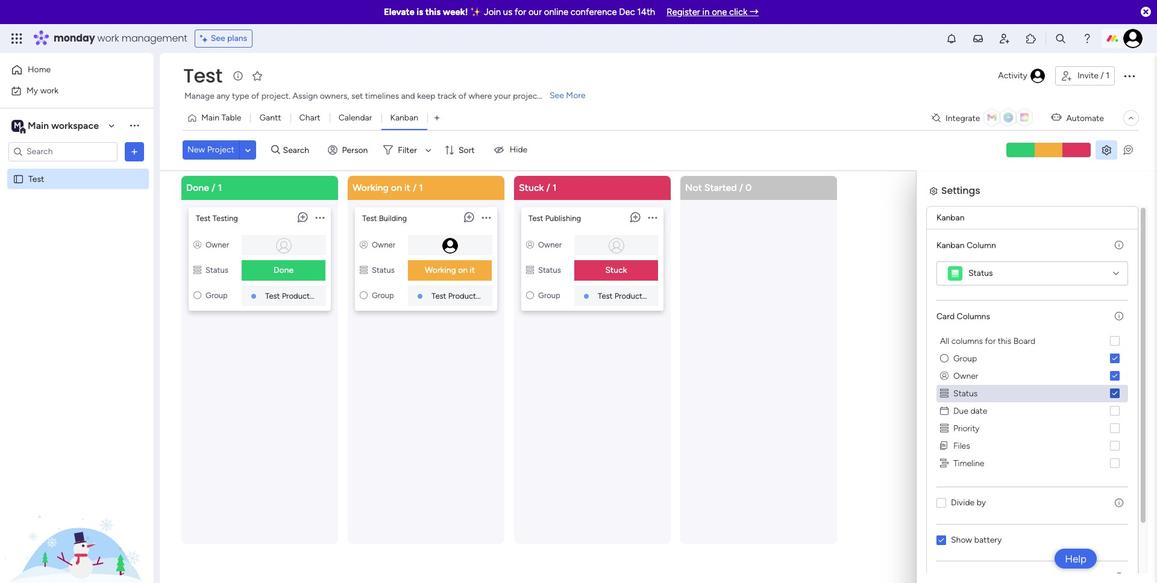 Task type: describe. For each thing, give the bounding box(es) containing it.
it for working on it
[[470, 265, 475, 275]]

on for working on it / 1
[[391, 182, 402, 193]]

1 down arrow down image on the left
[[419, 182, 423, 193]]

test building
[[362, 214, 407, 223]]

owner for done
[[206, 240, 229, 249]]

see plans button
[[195, 30, 253, 48]]

where
[[469, 91, 492, 101]]

column for v2 sun outline image inside the group 'option'
[[967, 240, 997, 251]]

gantt button
[[250, 109, 290, 128]]

group for stuck
[[538, 291, 561, 300]]

work for monday
[[97, 31, 119, 45]]

table
[[222, 113, 241, 123]]

due date option for small timeline column outline image
[[937, 402, 1129, 420]]

columns for the bottom v2 sun outline icon
[[957, 337, 990, 348]]

invite
[[1078, 71, 1099, 81]]

files option for small timeline column outline image
[[937, 437, 1129, 455]]

1 for invite / 1
[[1107, 71, 1110, 81]]

activity button
[[994, 66, 1051, 86]]

main for main table
[[201, 113, 220, 123]]

show battery for small timeline column outline icon
[[951, 561, 1002, 571]]

not started / 0
[[686, 182, 752, 193]]

workspace
[[51, 120, 99, 131]]

m
[[14, 120, 21, 131]]

group option for due date "option" corresponding to small timeline column outline image
[[937, 350, 1129, 368]]

status option for v2 calendar view small outline image corresponding to due date "option" corresponding to small timeline column outline image
[[937, 385, 1129, 402]]

Test field
[[180, 62, 225, 89]]

add to favorites image
[[251, 70, 263, 82]]

pipeline for stuck / 1
[[655, 292, 683, 301]]

0 vertical spatial v2 status outline image
[[194, 266, 201, 275]]

project.
[[261, 91, 291, 101]]

show board description image
[[231, 70, 245, 82]]

options image inside row group
[[648, 208, 658, 228]]

new project button
[[183, 141, 239, 160]]

in
[[703, 7, 710, 17]]

your
[[494, 91, 511, 101]]

working on it
[[425, 265, 475, 275]]

1 horizontal spatial options image
[[1123, 69, 1137, 83]]

board for v2 sun outline image inside the group 'option'
[[1014, 336, 1036, 346]]

all columns for this board for the bottom v2 sun outline icon
[[940, 362, 1035, 372]]

register
[[667, 7, 701, 17]]

and
[[401, 91, 415, 101]]

done for done / 1
[[186, 182, 209, 193]]

us
[[503, 7, 513, 17]]

new
[[188, 145, 205, 155]]

all columns for this board for v2 sun outline image inside the group 'option'
[[941, 336, 1036, 346]]

calendar button
[[330, 109, 381, 128]]

keep
[[417, 91, 436, 101]]

done / 1
[[186, 182, 222, 193]]

register in one click →
[[667, 7, 759, 17]]

project
[[207, 145, 234, 155]]

elevate
[[384, 7, 415, 17]]

column for the bottom v2 sun outline icon
[[967, 266, 996, 276]]

building
[[379, 214, 407, 223]]

apps image
[[1026, 33, 1038, 45]]

stuck / 1
[[519, 182, 557, 193]]

see for see plans
[[211, 33, 225, 43]]

invite / 1 button
[[1056, 66, 1116, 86]]

battery for small timeline column outline image
[[975, 535, 1002, 545]]

kanban button
[[381, 109, 428, 128]]

this for group 'option' related to due date "option" corresponding to small timeline column outline image
[[998, 336, 1012, 346]]

invite / 1
[[1078, 71, 1110, 81]]

conference
[[571, 7, 617, 17]]

main table button
[[183, 109, 250, 128]]

dapulse person column image for done / 1
[[194, 240, 201, 249]]

test inside list box
[[28, 174, 44, 184]]

is
[[417, 7, 423, 17]]

→
[[750, 7, 759, 17]]

chart button
[[290, 109, 330, 128]]

1 vertical spatial v2 status outline image
[[941, 387, 949, 400]]

our
[[529, 7, 542, 17]]

help image
[[1082, 33, 1094, 45]]

date for the v2 file column image corresponding to files option associated with small timeline column outline image
[[971, 406, 988, 416]]

workspace options image
[[128, 120, 140, 132]]

testing
[[213, 214, 238, 223]]

help button
[[1055, 549, 1097, 569]]

timeline for small timeline column outline icon
[[953, 484, 984, 495]]

management
[[122, 31, 187, 45]]

0
[[746, 182, 752, 193]]

sort
[[459, 145, 475, 155]]

Search field
[[280, 142, 316, 159]]

integrate
[[946, 113, 981, 123]]

by for small timeline column outline icon
[[977, 524, 986, 534]]

collapse board header image
[[1127, 113, 1137, 123]]

kanban column for due date "option" associated with small timeline column outline icon
[[936, 266, 996, 276]]

any
[[217, 91, 230, 101]]

filter
[[398, 145, 417, 155]]

see more link
[[549, 90, 587, 102]]

notifications image
[[946, 33, 958, 45]]

not
[[686, 182, 702, 193]]

0 vertical spatial for
[[515, 7, 527, 17]]

test production pipeline for stuck / 1
[[598, 292, 683, 301]]

timeline option for the v2 file column image associated with files option associated with small timeline column outline icon
[[936, 481, 1138, 498]]

chart
[[299, 113, 321, 123]]

angle down image
[[245, 146, 251, 155]]

owner for stuck
[[538, 240, 562, 249]]

main workspace
[[28, 120, 99, 131]]

settings for group 'option' related to due date "option" corresponding to small timeline column outline image
[[942, 184, 981, 197]]

done for done
[[274, 265, 294, 275]]

manage
[[185, 91, 215, 101]]

my
[[27, 85, 38, 96]]

divide by for small timeline column outline icon
[[951, 524, 986, 534]]

main table
[[201, 113, 241, 123]]

home
[[28, 65, 51, 75]]

date for the v2 file column image associated with files option associated with small timeline column outline icon
[[970, 432, 987, 442]]

14th
[[638, 7, 656, 17]]

0 horizontal spatial options image
[[128, 146, 140, 158]]

register in one click → link
[[667, 7, 759, 17]]

test testing
[[196, 214, 238, 223]]

owner for working
[[372, 240, 396, 249]]

priority option for due date "option" associated with small timeline column outline icon v2 calendar view small outline image
[[936, 446, 1138, 463]]

priority for the v2 file column image corresponding to files option associated with small timeline column outline image
[[954, 424, 980, 434]]

working for working on it / 1
[[353, 182, 389, 193]]

test production pipeline for done / 1
[[265, 292, 350, 301]]

/ left "0"
[[740, 182, 744, 193]]

person
[[342, 145, 368, 155]]

publishing
[[545, 214, 581, 223]]

working on it / 1
[[353, 182, 423, 193]]

v2 sun outline image for done / 1
[[194, 291, 201, 300]]

person button
[[323, 141, 375, 160]]

0 vertical spatial this
[[426, 7, 441, 17]]

autopilot image
[[1052, 110, 1062, 125]]

join
[[484, 7, 501, 17]]

track
[[438, 91, 457, 101]]

invite members image
[[999, 33, 1011, 45]]

calendar
[[339, 113, 372, 123]]

owner option for v2 sun outline image inside the group 'option'
[[937, 368, 1129, 385]]

new project
[[188, 145, 234, 155]]

for for due date "option" associated with small timeline column outline icon
[[985, 362, 996, 372]]

my work button
[[7, 81, 130, 100]]

pipeline for done / 1
[[323, 292, 350, 301]]

more
[[566, 90, 586, 101]]

filter button
[[379, 141, 436, 160]]

activity
[[999, 71, 1028, 81]]

due for v2 calendar view small outline image corresponding to due date "option" corresponding to small timeline column outline image
[[954, 406, 969, 416]]

assign
[[293, 91, 318, 101]]

columns for the bottom v2 sun outline icon
[[951, 362, 983, 372]]

public board image
[[13, 173, 24, 185]]



Task type: locate. For each thing, give the bounding box(es) containing it.
week!
[[443, 7, 468, 17]]

0 horizontal spatial working
[[353, 182, 389, 193]]

v2 calendar view small outline image
[[941, 405, 949, 418], [940, 431, 948, 443]]

1 vertical spatial due date option
[[936, 428, 1138, 446]]

1 vertical spatial for
[[986, 336, 996, 346]]

lottie animation element
[[0, 462, 154, 584]]

columns for v2 sun outline image inside the group 'option'
[[952, 336, 983, 346]]

type
[[232, 91, 249, 101]]

options image for done / 1
[[316, 208, 325, 228]]

workspace selection element
[[11, 118, 101, 134]]

small timeline column outline image
[[940, 483, 948, 496]]

kanban inside "button"
[[390, 113, 418, 123]]

1 vertical spatial column
[[967, 266, 996, 276]]

0 horizontal spatial production
[[282, 292, 321, 301]]

owners,
[[320, 91, 349, 101]]

kanban column
[[937, 240, 997, 251], [936, 266, 996, 276]]

group
[[937, 350, 1129, 472], [936, 376, 1138, 498]]

0 vertical spatial all
[[941, 336, 950, 346]]

select product image
[[11, 33, 23, 45]]

row group containing done
[[179, 176, 845, 584]]

production
[[282, 292, 321, 301], [448, 292, 487, 301], [615, 292, 653, 301]]

see plans
[[211, 33, 247, 43]]

dapulse person column image for stuck / 1
[[526, 240, 534, 249]]

0 vertical spatial files
[[954, 441, 971, 451]]

0 vertical spatial due
[[954, 406, 969, 416]]

v2 info image
[[1125, 266, 1133, 276], [1116, 311, 1124, 322], [1125, 337, 1133, 348], [1116, 498, 1124, 509]]

0 vertical spatial v2 calendar view small outline image
[[941, 405, 949, 418]]

timeline
[[954, 459, 985, 469], [953, 484, 984, 495]]

3 production from the left
[[615, 292, 653, 301]]

hide
[[510, 145, 528, 155]]

1 horizontal spatial production
[[448, 292, 487, 301]]

✨
[[470, 7, 482, 17]]

0 vertical spatial v2 sun outline image
[[360, 291, 368, 300]]

card columns for the bottom v2 sun outline icon
[[936, 337, 990, 348]]

1 vertical spatial group option
[[936, 376, 1138, 393]]

2 horizontal spatial options image
[[482, 208, 491, 228]]

0 vertical spatial all columns for this board
[[941, 336, 1036, 346]]

options image
[[128, 146, 140, 158], [316, 208, 325, 228], [482, 208, 491, 228]]

this
[[426, 7, 441, 17], [998, 336, 1012, 346], [998, 362, 1011, 372]]

1 vertical spatial all
[[940, 362, 949, 372]]

1 vertical spatial owner option
[[936, 393, 1138, 411]]

kanban column for due date "option" corresponding to small timeline column outline image
[[937, 240, 997, 251]]

0 vertical spatial work
[[97, 31, 119, 45]]

files
[[954, 441, 971, 451], [953, 467, 970, 477]]

test production pipeline
[[265, 292, 350, 301], [432, 292, 516, 301], [598, 292, 683, 301]]

1 v2 info image from the top
[[1116, 240, 1124, 251]]

stuck for stuck
[[606, 265, 627, 275]]

1 vertical spatial card columns
[[936, 337, 990, 348]]

search everything image
[[1055, 33, 1067, 45]]

0 horizontal spatial main
[[28, 120, 49, 131]]

1 vertical spatial work
[[40, 85, 59, 96]]

columns
[[952, 336, 983, 346], [951, 362, 983, 372]]

0 horizontal spatial done
[[186, 182, 209, 193]]

1 vertical spatial files
[[953, 467, 970, 477]]

0 horizontal spatial v2 status outline image
[[194, 266, 201, 275]]

/
[[1101, 71, 1104, 81], [212, 182, 216, 193], [413, 182, 417, 193], [547, 182, 551, 193], [740, 182, 744, 193]]

files option for small timeline column outline icon
[[936, 463, 1138, 481]]

1 vertical spatial priority
[[953, 450, 980, 460]]

row group
[[179, 176, 845, 584]]

1 horizontal spatial of
[[459, 91, 467, 101]]

1 vertical spatial settings
[[941, 202, 980, 216]]

1 vertical spatial options image
[[648, 208, 658, 228]]

click
[[730, 7, 748, 17]]

0 vertical spatial options image
[[1123, 69, 1137, 83]]

online
[[544, 7, 569, 17]]

1 horizontal spatial on
[[458, 265, 468, 275]]

1 vertical spatial working
[[425, 265, 456, 275]]

v2 info image
[[1116, 240, 1124, 251], [1116, 573, 1124, 583]]

0 vertical spatial done
[[186, 182, 209, 193]]

v2 calendar view small outline image for due date "option" corresponding to small timeline column outline image
[[941, 405, 949, 418]]

0 vertical spatial column
[[967, 240, 997, 251]]

workspace image
[[11, 119, 24, 132]]

main inside workspace selection element
[[28, 120, 49, 131]]

timeline right small timeline column outline icon
[[953, 484, 984, 495]]

timeline for small timeline column outline image
[[954, 459, 985, 469]]

2 vertical spatial this
[[998, 362, 1011, 372]]

1 horizontal spatial it
[[470, 265, 475, 275]]

0 vertical spatial files option
[[937, 437, 1129, 455]]

work
[[97, 31, 119, 45], [40, 85, 59, 96]]

dapulse person column image
[[194, 240, 201, 249], [360, 240, 368, 249], [526, 240, 534, 249], [941, 370, 949, 383], [940, 396, 948, 409]]

started
[[705, 182, 737, 193]]

0 horizontal spatial pipeline
[[323, 292, 350, 301]]

for for due date "option" corresponding to small timeline column outline image
[[986, 336, 996, 346]]

/ for invite
[[1101, 71, 1104, 81]]

divide for small timeline column outline icon
[[951, 524, 975, 534]]

1 vertical spatial due
[[953, 432, 968, 442]]

divide by for small timeline column outline image
[[951, 498, 987, 508]]

1 up test testing
[[218, 182, 222, 193]]

it for working on it / 1
[[405, 182, 411, 193]]

priority for the v2 file column image associated with files option associated with small timeline column outline icon
[[953, 450, 980, 460]]

production for done / 1
[[282, 292, 321, 301]]

0 vertical spatial settings
[[942, 184, 981, 197]]

0 vertical spatial stuck
[[519, 182, 544, 193]]

v2 search image
[[271, 144, 280, 157]]

1 test production pipeline from the left
[[265, 292, 350, 301]]

1 right invite
[[1107, 71, 1110, 81]]

settings
[[942, 184, 981, 197], [941, 202, 980, 216]]

owner
[[206, 240, 229, 249], [372, 240, 396, 249], [538, 240, 562, 249], [954, 371, 979, 381], [953, 397, 978, 407]]

work right monday
[[97, 31, 119, 45]]

v2 sun outline image
[[360, 291, 368, 300], [940, 378, 948, 391]]

columns
[[957, 311, 991, 322], [957, 337, 990, 348]]

/ up test testing
[[212, 182, 216, 193]]

add view image
[[435, 114, 440, 123]]

2 pipeline from the left
[[489, 292, 516, 301]]

1 vertical spatial status option
[[936, 411, 1138, 428]]

due for due date "option" associated with small timeline column outline icon v2 calendar view small outline image
[[953, 432, 968, 442]]

options image for working on it / 1
[[482, 208, 491, 228]]

status option for due date "option" associated with small timeline column outline icon v2 calendar view small outline image
[[936, 411, 1138, 428]]

see
[[211, 33, 225, 43], [550, 90, 564, 101]]

see inside see plans button
[[211, 33, 225, 43]]

card for due date "option" associated with small timeline column outline icon
[[936, 337, 955, 348]]

1 vertical spatial kanban column
[[936, 266, 996, 276]]

of right type
[[251, 91, 259, 101]]

main content
[[160, 170, 1158, 584]]

0 vertical spatial v2 file column image
[[941, 440, 949, 453]]

group for done
[[206, 291, 228, 300]]

/ inside button
[[1101, 71, 1104, 81]]

1 vertical spatial columns
[[951, 362, 983, 372]]

1 vertical spatial on
[[458, 265, 468, 275]]

0 horizontal spatial see
[[211, 33, 225, 43]]

pipeline for working on it / 1
[[489, 292, 516, 301]]

1 vertical spatial show
[[951, 561, 972, 571]]

work for my
[[40, 85, 59, 96]]

1 vertical spatial by
[[977, 524, 986, 534]]

main for main workspace
[[28, 120, 49, 131]]

0 vertical spatial columns
[[957, 311, 991, 322]]

priority option for v2 calendar view small outline image corresponding to due date "option" corresponding to small timeline column outline image
[[937, 420, 1129, 437]]

sort button
[[440, 141, 482, 160]]

this for group 'option' corresponding to due date "option" associated with small timeline column outline icon
[[998, 362, 1011, 372]]

working for working on it
[[425, 265, 456, 275]]

1 horizontal spatial v2 status outline image
[[941, 387, 949, 400]]

2 production from the left
[[448, 292, 487, 301]]

/ for stuck
[[547, 182, 551, 193]]

0 horizontal spatial stuck
[[519, 182, 544, 193]]

all columns for this board
[[941, 336, 1036, 346], [940, 362, 1035, 372]]

v2 sun outline image for stuck / 1
[[526, 291, 534, 300]]

0 vertical spatial due date
[[954, 406, 988, 416]]

files for the v2 file column image associated with files option associated with small timeline column outline icon
[[953, 467, 970, 477]]

gantt
[[260, 113, 281, 123]]

1 horizontal spatial work
[[97, 31, 119, 45]]

2 horizontal spatial pipeline
[[655, 292, 683, 301]]

work right my
[[40, 85, 59, 96]]

column
[[967, 240, 997, 251], [967, 266, 996, 276]]

group for working
[[372, 291, 394, 300]]

v2 file column image for files option associated with small timeline column outline image
[[941, 440, 949, 453]]

set
[[351, 91, 363, 101]]

1 horizontal spatial options image
[[316, 208, 325, 228]]

1 inside button
[[1107, 71, 1110, 81]]

my work
[[27, 85, 59, 96]]

0 vertical spatial group option
[[937, 350, 1129, 368]]

options image
[[1123, 69, 1137, 83], [648, 208, 658, 228]]

elevate is this week! ✨ join us for our online conference dec 14th
[[384, 7, 656, 17]]

test group
[[937, 333, 1129, 472], [936, 358, 1138, 498]]

0 horizontal spatial on
[[391, 182, 402, 193]]

1 horizontal spatial see
[[550, 90, 564, 101]]

0 vertical spatial priority
[[954, 424, 980, 434]]

monday
[[54, 31, 95, 45]]

0 vertical spatial card columns
[[937, 311, 991, 322]]

production for stuck / 1
[[615, 292, 653, 301]]

see for see more
[[550, 90, 564, 101]]

1 horizontal spatial working
[[425, 265, 456, 275]]

1 vertical spatial card
[[936, 337, 955, 348]]

all for small timeline column outline icon
[[940, 362, 949, 372]]

small timeline column outline image
[[941, 457, 949, 470]]

test production pipeline for working on it / 1
[[432, 292, 516, 301]]

files option
[[937, 437, 1129, 455], [936, 463, 1138, 481]]

1 horizontal spatial v2 sun outline image
[[526, 291, 534, 300]]

test list box
[[0, 166, 154, 352]]

battery
[[975, 535, 1002, 545], [974, 561, 1002, 571]]

0 vertical spatial kanban column
[[937, 240, 997, 251]]

1 horizontal spatial pipeline
[[489, 292, 516, 301]]

0 vertical spatial show battery
[[951, 535, 1002, 545]]

1 vertical spatial show battery
[[951, 561, 1002, 571]]

for
[[515, 7, 527, 17], [986, 336, 996, 346], [985, 362, 996, 372]]

1 up test publishing
[[553, 182, 557, 193]]

production for working on it / 1
[[448, 292, 487, 301]]

card for due date "option" corresponding to small timeline column outline image
[[937, 311, 955, 322]]

/ for done
[[212, 182, 216, 193]]

pipeline
[[323, 292, 350, 301], [489, 292, 516, 301], [655, 292, 683, 301]]

stuck
[[519, 182, 544, 193], [606, 265, 627, 275]]

0 vertical spatial timeline option
[[937, 455, 1129, 472]]

stuck for stuck / 1
[[519, 182, 544, 193]]

by for small timeline column outline image
[[977, 498, 987, 508]]

show battery
[[951, 535, 1002, 545], [951, 561, 1002, 571]]

v2 file column image up small timeline column outline icon
[[940, 466, 948, 478]]

0 vertical spatial owner option
[[937, 368, 1129, 385]]

lottie animation image
[[0, 462, 154, 584]]

Search in workspace field
[[25, 145, 101, 159]]

1 vertical spatial files option
[[936, 463, 1138, 481]]

0 horizontal spatial test production pipeline
[[265, 292, 350, 301]]

columns for v2 sun outline image inside the group 'option'
[[957, 311, 991, 322]]

v2 file column image
[[941, 440, 949, 453], [940, 466, 948, 478]]

0 vertical spatial status option
[[937, 385, 1129, 402]]

2 test production pipeline from the left
[[432, 292, 516, 301]]

see more
[[550, 90, 586, 101]]

see inside see more link
[[550, 90, 564, 101]]

arrow down image
[[421, 143, 436, 158]]

dec
[[619, 7, 635, 17]]

v2 calendar view small outline image for due date "option" associated with small timeline column outline icon
[[940, 431, 948, 443]]

option
[[0, 168, 154, 171]]

3 pipeline from the left
[[655, 292, 683, 301]]

divide for small timeline column outline image
[[951, 498, 975, 508]]

v2 status outline image
[[360, 266, 368, 275], [526, 266, 534, 275], [940, 413, 948, 426], [941, 422, 949, 435], [940, 448, 948, 461]]

work inside button
[[40, 85, 59, 96]]

1 vertical spatial v2 file column image
[[940, 466, 948, 478]]

on for working on it
[[458, 265, 468, 275]]

1 of from the left
[[251, 91, 259, 101]]

2 vertical spatial for
[[985, 362, 996, 372]]

2 of from the left
[[459, 91, 467, 101]]

0 vertical spatial timeline
[[954, 459, 985, 469]]

0 vertical spatial due date option
[[937, 402, 1129, 420]]

0 vertical spatial working
[[353, 182, 389, 193]]

main inside "button"
[[201, 113, 220, 123]]

1 vertical spatial see
[[550, 90, 564, 101]]

0 vertical spatial by
[[977, 498, 987, 508]]

v2 status outline image
[[194, 266, 201, 275], [941, 387, 949, 400]]

inbox image
[[973, 33, 985, 45]]

v2 file column image for files option associated with small timeline column outline icon
[[940, 466, 948, 478]]

help
[[1066, 553, 1087, 565]]

james peterson image
[[1124, 29, 1143, 48]]

/ right invite
[[1101, 71, 1104, 81]]

1 vertical spatial divide
[[951, 524, 975, 534]]

monday work management
[[54, 31, 187, 45]]

battery for small timeline column outline icon
[[974, 561, 1002, 571]]

main left table
[[201, 113, 220, 123]]

timeline option for the v2 file column image corresponding to files option associated with small timeline column outline image
[[937, 455, 1129, 472]]

v2 sun outline image
[[194, 291, 201, 300], [526, 291, 534, 300], [941, 352, 949, 365]]

divide
[[951, 498, 975, 508], [951, 524, 975, 534]]

0 horizontal spatial v2 sun outline image
[[194, 291, 201, 300]]

card columns for v2 sun outline image inside the group 'option'
[[937, 311, 991, 322]]

hide button
[[486, 141, 535, 160]]

0 vertical spatial it
[[405, 182, 411, 193]]

0 horizontal spatial of
[[251, 91, 259, 101]]

1 for done / 1
[[218, 182, 222, 193]]

0 vertical spatial date
[[971, 406, 988, 416]]

1
[[1107, 71, 1110, 81], [218, 182, 222, 193], [419, 182, 423, 193], [553, 182, 557, 193]]

home button
[[7, 60, 130, 80]]

/ down filter
[[413, 182, 417, 193]]

on
[[391, 182, 402, 193], [458, 265, 468, 275]]

/ up test publishing
[[547, 182, 551, 193]]

automate
[[1067, 113, 1105, 123]]

v2 file column image up small timeline column outline image
[[941, 440, 949, 453]]

one
[[712, 7, 727, 17]]

test publishing
[[529, 214, 581, 223]]

0 horizontal spatial v2 sun outline image
[[360, 291, 368, 300]]

priority option
[[937, 420, 1129, 437], [936, 446, 1138, 463]]

1 pipeline from the left
[[323, 292, 350, 301]]

0 vertical spatial board
[[1014, 336, 1036, 346]]

due date option for small timeline column outline icon
[[936, 428, 1138, 446]]

1 production from the left
[[282, 292, 321, 301]]

manage any type of project. assign owners, set timelines and keep track of where your project stands.
[[185, 91, 569, 101]]

1 vertical spatial done
[[274, 265, 294, 275]]

status option
[[937, 385, 1129, 402], [936, 411, 1138, 428]]

group option for due date "option" associated with small timeline column outline icon
[[936, 376, 1138, 393]]

dapulse integrations image
[[932, 114, 941, 123]]

plans
[[227, 33, 247, 43]]

1 vertical spatial date
[[970, 432, 987, 442]]

timeline right small timeline column outline image
[[954, 459, 985, 469]]

1 vertical spatial v2 sun outline image
[[940, 378, 948, 391]]

3 test production pipeline from the left
[[598, 292, 683, 301]]

0 vertical spatial see
[[211, 33, 225, 43]]

1 vertical spatial priority option
[[936, 446, 1138, 463]]

status
[[206, 266, 228, 275], [372, 266, 395, 275], [538, 266, 561, 275], [969, 268, 993, 278], [968, 294, 993, 304], [954, 389, 978, 399], [953, 415, 978, 425]]

of right track
[[459, 91, 467, 101]]

group option
[[937, 350, 1129, 368], [936, 376, 1138, 393]]

due date for v2 calendar view small outline image corresponding to due date "option" corresponding to small timeline column outline image
[[954, 406, 988, 416]]

see left plans
[[211, 33, 225, 43]]

owner option for the bottom v2 sun outline icon
[[936, 393, 1138, 411]]

all
[[941, 336, 950, 346], [940, 362, 949, 372]]

0 vertical spatial divide by
[[951, 498, 987, 508]]

stands.
[[543, 91, 569, 101]]

main content containing settings
[[160, 170, 1158, 584]]

settings for group 'option' corresponding to due date "option" associated with small timeline column outline icon
[[941, 202, 980, 216]]

kanban
[[390, 113, 418, 123], [937, 213, 965, 223], [936, 238, 964, 249], [937, 240, 965, 251], [936, 266, 964, 276]]

dapulse person column image for working on it / 1
[[360, 240, 368, 249]]

by
[[977, 498, 987, 508], [977, 524, 986, 534]]

due date option
[[937, 402, 1129, 420], [936, 428, 1138, 446]]

owner option
[[937, 368, 1129, 385], [936, 393, 1138, 411]]

2 v2 info image from the top
[[1116, 573, 1124, 583]]

show battery for small timeline column outline image
[[951, 535, 1002, 545]]

project
[[513, 91, 541, 101]]

timeline option
[[937, 455, 1129, 472], [936, 481, 1138, 498]]

all for small timeline column outline image
[[941, 336, 950, 346]]

0 vertical spatial priority option
[[937, 420, 1129, 437]]

main right workspace image
[[28, 120, 49, 131]]

0 vertical spatial battery
[[975, 535, 1002, 545]]

files for the v2 file column image corresponding to files option associated with small timeline column outline image
[[954, 441, 971, 451]]

show for small timeline column outline icon
[[951, 561, 972, 571]]

it
[[405, 182, 411, 193], [470, 265, 475, 275]]

see left more
[[550, 90, 564, 101]]

1 horizontal spatial main
[[201, 113, 220, 123]]

1 vertical spatial divide by
[[951, 524, 986, 534]]

card columns
[[937, 311, 991, 322], [936, 337, 990, 348]]

timelines
[[365, 91, 399, 101]]

due date for due date "option" associated with small timeline column outline icon v2 calendar view small outline image
[[953, 432, 987, 442]]

board for the bottom v2 sun outline icon
[[1013, 362, 1035, 372]]

v2 sun outline image inside group 'option'
[[941, 352, 949, 365]]

1 vertical spatial v2 calendar view small outline image
[[940, 431, 948, 443]]

main
[[201, 113, 220, 123], [28, 120, 49, 131]]



Task type: vqa. For each thing, say whether or not it's contained in the screenshot.
See More
yes



